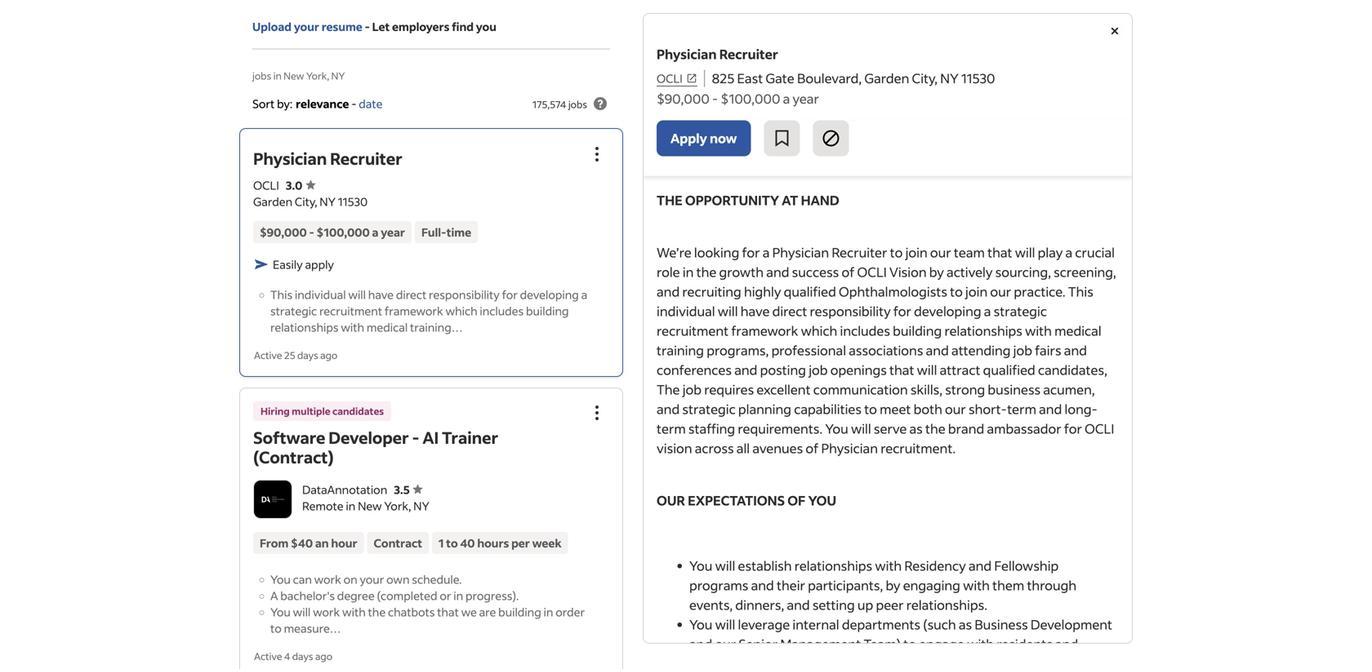 Task type: locate. For each thing, give the bounding box(es) containing it.
1 vertical spatial establish
[[751, 656, 805, 670]]

0 vertical spatial east
[[737, 70, 763, 87]]

can
[[293, 573, 312, 587]]

direct inside "we're looking for a physician recruiter to join our team that will play a crucial role in the growth and success of ocli vision by actively sourcing, screening, and recruiting highly qualified ophthalmologists to join our practice. this individual will have direct responsibility for developing a strategic recruitment framework which includes building relationships with medical training programs, professional associations and attending job fairs and conferences and posting job openings that will attract qualified candidates, the job requires excellent communication skills, strong business acumen, and strategic planning capabilities to meet both our short-term and long- term staffing requirements. you will serve as the brand ambassador for ocli vision across all avenues of physician recruitment."
[[773, 303, 808, 320]]

0 vertical spatial active
[[254, 349, 282, 362]]

1 vertical spatial boulevard,
[[742, 98, 807, 114]]

0 vertical spatial that
[[988, 244, 1013, 261]]

1 horizontal spatial 825
[[712, 70, 735, 87]]

$90,000 - $100,000 a year up apply
[[260, 225, 405, 240]]

professional
[[772, 342, 847, 359]]

of right success on the right top
[[842, 264, 855, 280]]

1 vertical spatial new
[[358, 499, 382, 514]]

1 vertical spatial framework
[[732, 323, 799, 339]]

up
[[858, 597, 874, 614]]

in inside "we're looking for a physician recruiter to join our team that will play a crucial role in the growth and success of ocli vision by actively sourcing, screening, and recruiting highly qualified ophthalmologists to join our practice. this individual will have direct responsibility for developing a strategic recruitment framework which includes building relationships with medical training programs, professional associations and attending job fairs and conferences and posting job openings that will attract qualified candidates, the job requires excellent communication skills, strong business acumen, and strategic planning capabilities to meet both our short-term and long- term staffing requirements. you will serve as the brand ambassador for ocli vision across all avenues of physician recruitment."
[[683, 264, 694, 280]]

- inside the software developer - ai trainer (contract)
[[412, 427, 420, 449]]

physician recruiter up 3.0 out of five stars rating image
[[253, 148, 403, 169]]

2 horizontal spatial city,
[[912, 70, 938, 87]]

openings
[[831, 362, 887, 379]]

1 horizontal spatial the
[[697, 264, 717, 280]]

an right $40
[[315, 536, 329, 551]]

0 vertical spatial by
[[930, 264, 944, 280]]

0 vertical spatial building
[[526, 304, 569, 319]]

upload your resume link
[[252, 18, 363, 35]]

departments
[[842, 617, 921, 633]]

1 vertical spatial responsibility
[[810, 303, 891, 320]]

individual down 'recruiting'
[[657, 303, 715, 320]]

your right upload
[[294, 19, 319, 34]]

0 vertical spatial the
[[697, 264, 717, 280]]

you
[[808, 492, 837, 509]]

garden city, ny 11530
[[253, 194, 368, 209]]

medical up fairs on the right bottom
[[1055, 323, 1102, 339]]

individual down apply
[[295, 287, 346, 302]]

ocli up ophthalmologists
[[858, 264, 887, 280]]

relationships up attending
[[945, 323, 1023, 339]]

our
[[657, 492, 685, 509]]

job left fairs on the right bottom
[[1014, 342, 1033, 359]]

1 horizontal spatial $90,000 - $100,000 a year
[[657, 90, 819, 107]]

$90,000
[[657, 90, 710, 107], [260, 225, 307, 240]]

active
[[254, 349, 282, 362], [254, 651, 282, 663]]

associations
[[849, 342, 924, 359]]

join down actively on the top right of the page
[[966, 283, 988, 300]]

of right avenues
[[806, 440, 819, 457]]

to down a
[[270, 622, 282, 636]]

hour
[[331, 536, 357, 551]]

0 horizontal spatial 11530
[[338, 194, 368, 209]]

business
[[988, 381, 1041, 398]]

$90,000 up easily
[[260, 225, 307, 240]]

0 vertical spatial ago
[[320, 349, 338, 362]]

1 vertical spatial work
[[313, 605, 340, 620]]

1 vertical spatial developing
[[914, 303, 982, 320]]

candidates
[[333, 405, 384, 418]]

recruitment down apply
[[319, 304, 382, 319]]

new down dataannotation
[[358, 499, 382, 514]]

1 horizontal spatial as
[[910, 421, 923, 437]]

1 vertical spatial that
[[890, 362, 915, 379]]

job down conferences
[[683, 381, 702, 398]]

qualified down success on the right top
[[784, 283, 837, 300]]

with
[[341, 320, 364, 335], [1025, 323, 1052, 339], [875, 558, 902, 575], [963, 577, 990, 594], [342, 605, 366, 620], [968, 636, 994, 653]]

0 horizontal spatial this
[[270, 287, 293, 302]]

0 horizontal spatial framework
[[385, 304, 443, 319]]

0 vertical spatial qualified
[[784, 283, 837, 300]]

new up by:
[[284, 69, 304, 82]]

job actions for software developer - ai trainer (contract) is collapsed image
[[587, 404, 607, 423]]

framework inside the this individual will have direct responsibility for developing a strategic recruitment framework which includes building relationships with medical training…
[[385, 304, 443, 319]]

york, down 3.5
[[384, 499, 411, 514]]

growth
[[719, 264, 764, 280]]

jobs up sort
[[252, 69, 271, 82]]

strategic up staffing
[[683, 401, 736, 418]]

success
[[792, 264, 839, 280]]

1 vertical spatial job
[[809, 362, 828, 379]]

framework up training…
[[385, 304, 443, 319]]

east
[[737, 70, 763, 87], [682, 98, 708, 114]]

$100,000 up now
[[721, 90, 781, 107]]

as down team)
[[879, 656, 893, 670]]

for inside the this individual will have direct responsibility for developing a strategic recruitment framework which includes building relationships with medical training…
[[502, 287, 518, 302]]

825 east gate boulevard, garden city, ny 11530 up not interested "image"
[[712, 70, 996, 87]]

medical left training…
[[367, 320, 408, 335]]

are
[[479, 605, 496, 620]]

training…
[[410, 320, 463, 335]]

acumen,
[[1044, 381, 1095, 398]]

0 horizontal spatial as
[[879, 656, 893, 670]]

1 vertical spatial individual
[[657, 303, 715, 320]]

ophthalmologists
[[839, 283, 948, 300]]

1
[[439, 536, 444, 551]]

ago down measure…
[[315, 651, 333, 663]]

that down or
[[437, 605, 459, 620]]

you down a
[[270, 605, 291, 620]]

to up ophthalmologists
[[890, 244, 903, 261]]

0 horizontal spatial the
[[368, 605, 386, 620]]

participants,
[[808, 577, 883, 594]]

the opportunity at hand
[[657, 192, 840, 209]]

direct up training…
[[396, 287, 427, 302]]

1 vertical spatial the
[[926, 421, 946, 437]]

1 vertical spatial garden
[[809, 98, 854, 114]]

recruitment inside "we're looking for a physician recruiter to join our team that will play a crucial role in the growth and success of ocli vision by actively sourcing, screening, and recruiting highly qualified ophthalmologists to join our practice. this individual will have direct responsibility for developing a strategic recruitment framework which includes building relationships with medical training programs, professional associations and attending job fairs and conferences and posting job openings that will attract qualified candidates, the job requires excellent communication skills, strong business acumen, and strategic planning capabilities to meet both our short-term and long- term staffing requirements. you will serve as the brand ambassador for ocli vision across all avenues of physician recruitment."
[[657, 323, 729, 339]]

ocli down management
[[807, 656, 837, 670]]

1 horizontal spatial your
[[360, 573, 384, 587]]

term up ambassador
[[1008, 401, 1037, 418]]

physician up success on the right top
[[773, 244, 829, 261]]

1 vertical spatial gate
[[711, 98, 739, 114]]

0 vertical spatial work
[[314, 573, 341, 587]]

which
[[446, 304, 478, 319], [801, 323, 838, 339]]

easily apply
[[273, 257, 334, 272]]

chatbots
[[388, 605, 435, 620]]

2 vertical spatial the
[[368, 605, 386, 620]]

recruitment
[[319, 304, 382, 319], [657, 323, 729, 339]]

0 vertical spatial garden
[[865, 70, 910, 87]]

medical inside "we're looking for a physician recruiter to join our team that will play a crucial role in the growth and success of ocli vision by actively sourcing, screening, and recruiting highly qualified ophthalmologists to join our practice. this individual will have direct responsibility for developing a strategic recruitment framework which includes building relationships with medical training programs, professional associations and attending job fairs and conferences and posting job openings that will attract qualified candidates, the job requires excellent communication skills, strong business acumen, and strategic planning capabilities to meet both our short-term and long- term staffing requirements. you will serve as the brand ambassador for ocli vision across all avenues of physician recruitment."
[[1055, 323, 1102, 339]]

relationships up participants,
[[795, 558, 873, 575]]

responsibility up training…
[[429, 287, 500, 302]]

term
[[1008, 401, 1037, 418], [657, 421, 686, 437]]

0 horizontal spatial includes
[[480, 304, 524, 319]]

this inside the this individual will have direct responsibility for developing a strategic recruitment framework which includes building relationships with medical training…
[[270, 287, 293, 302]]

our down sourcing,
[[991, 283, 1012, 300]]

- left ai
[[412, 427, 420, 449]]

0 horizontal spatial east
[[682, 98, 708, 114]]

east right ocli link
[[737, 70, 763, 87]]

upload
[[252, 19, 292, 34]]

1 to 40 hours per week
[[439, 536, 562, 551]]

which up professional
[[801, 323, 838, 339]]

days for 25
[[297, 349, 318, 362]]

1 vertical spatial city,
[[857, 98, 883, 114]]

requires
[[704, 381, 754, 398]]

0 horizontal spatial strategic
[[270, 304, 317, 319]]

business
[[975, 617, 1028, 633]]

multiple
[[292, 405, 331, 418]]

825 right ocli link
[[712, 70, 735, 87]]

have inside "we're looking for a physician recruiter to join our team that will play a crucial role in the growth and success of ocli vision by actively sourcing, screening, and recruiting highly qualified ophthalmologists to join our practice. this individual will have direct responsibility for developing a strategic recruitment framework which includes building relationships with medical training programs, professional associations and attending job fairs and conferences and posting job openings that will attract qualified candidates, the job requires excellent communication skills, strong business acumen, and strategic planning capabilities to meet both our short-term and long- term staffing requirements. you will serve as the brand ambassador for ocli vision across all avenues of physician recruitment."
[[741, 303, 770, 320]]

strategic down practice.
[[994, 303, 1047, 320]]

term up vision on the bottom
[[657, 421, 686, 437]]

1 vertical spatial includes
[[840, 323, 891, 339]]

0 horizontal spatial direct
[[396, 287, 427, 302]]

includes inside the this individual will have direct responsibility for developing a strategic recruitment framework which includes building relationships with medical training…
[[480, 304, 524, 319]]

to down 'communication'
[[865, 401, 877, 418]]

have inside the this individual will have direct responsibility for developing a strategic recruitment framework which includes building relationships with medical training…
[[368, 287, 394, 302]]

vision inside "we're looking for a physician recruiter to join our team that will play a crucial role in the growth and success of ocli vision by actively sourcing, screening, and recruiting highly qualified ophthalmologists to join our practice. this individual will have direct responsibility for developing a strategic recruitment framework which includes building relationships with medical training programs, professional associations and attending job fairs and conferences and posting job openings that will attract qualified candidates, the job requires excellent communication skills, strong business acumen, and strategic planning capabilities to meet both our short-term and long- term staffing requirements. you will serve as the brand ambassador for ocli vision across all avenues of physician recruitment."
[[890, 264, 927, 280]]

your right the on
[[360, 573, 384, 587]]

avenues
[[753, 440, 803, 457]]

employer
[[913, 656, 970, 670]]

active for active 4 days ago
[[254, 651, 282, 663]]

physician recruiter up ocli link
[[657, 45, 779, 62]]

work left the on
[[314, 573, 341, 587]]

our down strong on the right bottom of page
[[945, 401, 966, 418]]

0 vertical spatial physician recruiter
[[657, 45, 779, 62]]

0 vertical spatial job
[[1014, 342, 1033, 359]]

the down both
[[926, 421, 946, 437]]

job down professional
[[809, 362, 828, 379]]

this inside "we're looking for a physician recruiter to join our team that will play a crucial role in the growth and success of ocli vision by actively sourcing, screening, and recruiting highly qualified ophthalmologists to join our practice. this individual will have direct responsibility for developing a strategic recruitment framework which includes building relationships with medical training programs, professional associations and attending job fairs and conferences and posting job openings that will attract qualified candidates, the job requires excellent communication skills, strong business acumen, and strategic planning capabilities to meet both our short-term and long- term staffing requirements. you will serve as the brand ambassador for ocli vision across all avenues of physician recruitment."
[[1069, 283, 1094, 300]]

a inside the this individual will have direct responsibility for developing a strategic recruitment framework which includes building relationships with medical training…
[[581, 287, 588, 302]]

relationships inside the this individual will have direct responsibility for developing a strategic recruitment framework which includes building relationships with medical training…
[[270, 320, 339, 335]]

0 vertical spatial an
[[315, 536, 329, 551]]

825 east gate boulevard, garden city, ny 11530
[[712, 70, 996, 87], [657, 98, 940, 114]]

and up candidates,
[[1064, 342, 1087, 359]]

garden
[[865, 70, 910, 87], [809, 98, 854, 114], [253, 194, 293, 209]]

0 vertical spatial your
[[294, 19, 319, 34]]

join up ophthalmologists
[[906, 244, 928, 261]]

in left order
[[544, 605, 554, 620]]

help icon image
[[591, 94, 610, 114]]

relationships inside "we're looking for a physician recruiter to join our team that will play a crucial role in the growth and success of ocli vision by actively sourcing, screening, and recruiting highly qualified ophthalmologists to join our practice. this individual will have direct responsibility for developing a strategic recruitment framework which includes building relationships with medical training programs, professional associations and attending job fairs and conferences and posting job openings that will attract qualified candidates, the job requires excellent communication skills, strong business acumen, and strategic planning capabilities to meet both our short-term and long- term staffing requirements. you will serve as the brand ambassador for ocli vision across all avenues of physician recruitment."
[[945, 323, 1023, 339]]

0 horizontal spatial qualified
[[784, 283, 837, 300]]

1 vertical spatial an
[[895, 656, 910, 670]]

2 vertical spatial city,
[[295, 194, 317, 209]]

825
[[712, 70, 735, 87], [657, 98, 679, 114]]

with inside the this individual will have direct responsibility for developing a strategic recruitment framework which includes building relationships with medical training…
[[341, 320, 364, 335]]

framework up programs,
[[732, 323, 799, 339]]

strategic inside the this individual will have direct responsibility for developing a strategic recruitment framework which includes building relationships with medical training…
[[270, 304, 317, 319]]

recruiter
[[720, 45, 779, 62], [330, 148, 403, 169], [832, 244, 888, 261]]

0 vertical spatial $90,000
[[657, 90, 710, 107]]

responsibility down ophthalmologists
[[810, 303, 891, 320]]

0 vertical spatial join
[[906, 244, 928, 261]]

in right or
[[454, 589, 463, 604]]

0 vertical spatial days
[[297, 349, 318, 362]]

$90,000 - $100,000 a year up now
[[657, 90, 819, 107]]

date link
[[359, 96, 383, 111]]

that up sourcing,
[[988, 244, 1013, 261]]

of inside you will establish relationships with residency and fellowship programs and their participants, by engaging with them through events, dinners, and setting up peer relationships. you will leverage internal departments (such as business development and our senior management team) to engage with residents and fellows to establish ocli vision as an employer of choice.
[[973, 656, 986, 670]]

requirements.
[[738, 421, 823, 437]]

at
[[782, 192, 799, 209]]

to
[[890, 244, 903, 261], [950, 283, 963, 300], [865, 401, 877, 418], [446, 536, 458, 551], [270, 622, 282, 636], [904, 636, 917, 653], [735, 656, 748, 670]]

relationships up active 25 days ago
[[270, 320, 339, 335]]

developing inside the this individual will have direct responsibility for developing a strategic recruitment framework which includes building relationships with medical training…
[[520, 287, 579, 302]]

ago for active 4 days ago
[[315, 651, 333, 663]]

includes
[[480, 304, 524, 319], [840, 323, 891, 339]]

york,
[[306, 69, 329, 82], [384, 499, 411, 514]]

our
[[931, 244, 952, 261], [991, 283, 1012, 300], [945, 401, 966, 418], [715, 636, 736, 653]]

sourcing,
[[996, 264, 1052, 280]]

1 vertical spatial east
[[682, 98, 708, 114]]

find
[[452, 19, 474, 34]]

$90,000 down ocli link
[[657, 90, 710, 107]]

upload your resume - let employers find you
[[252, 19, 497, 34]]

1 horizontal spatial have
[[741, 303, 770, 320]]

0 horizontal spatial have
[[368, 287, 394, 302]]

the up 'recruiting'
[[697, 264, 717, 280]]

2 horizontal spatial of
[[973, 656, 986, 670]]

company logo image
[[254, 481, 292, 519]]

establish
[[738, 558, 792, 575], [751, 656, 805, 670]]

communication
[[814, 381, 908, 398]]

0 vertical spatial $90,000 - $100,000 a year
[[657, 90, 819, 107]]

play
[[1038, 244, 1063, 261]]

to right team)
[[904, 636, 917, 653]]

with inside "we're looking for a physician recruiter to join our team that will play a crucial role in the growth and success of ocli vision by actively sourcing, screening, and recruiting highly qualified ophthalmologists to join our practice. this individual will have direct responsibility for developing a strategic recruitment framework which includes building relationships with medical training programs, professional associations and attending job fairs and conferences and posting job openings that will attract qualified candidates, the job requires excellent communication skills, strong business acumen, and strategic planning capabilities to meet both our short-term and long- term staffing requirements. you will serve as the brand ambassador for ocli vision across all avenues of physician recruitment."
[[1025, 323, 1052, 339]]

$90,000 - $100,000 a year
[[657, 90, 819, 107], [260, 225, 405, 240]]

0 horizontal spatial 825
[[657, 98, 679, 114]]

0 vertical spatial as
[[910, 421, 923, 437]]

1 vertical spatial $90,000
[[260, 225, 307, 240]]

3.5
[[394, 483, 410, 498]]

0 horizontal spatial responsibility
[[429, 287, 500, 302]]

0 horizontal spatial recruiter
[[330, 148, 403, 169]]

- up now
[[712, 90, 718, 107]]

from $40 an hour
[[260, 536, 357, 551]]

1 vertical spatial building
[[893, 323, 942, 339]]

days right 25
[[297, 349, 318, 362]]

will inside the this individual will have direct responsibility for developing a strategic recruitment framework which includes building relationships with medical training…
[[348, 287, 366, 302]]

management
[[781, 636, 861, 653]]

software developer - ai trainer (contract) button
[[253, 427, 498, 468]]

11530
[[962, 70, 996, 87], [906, 98, 940, 114], [338, 194, 368, 209]]

trainer
[[442, 427, 498, 449]]

gate up now
[[711, 98, 739, 114]]

825 down ocli link
[[657, 98, 679, 114]]

0 horizontal spatial new
[[284, 69, 304, 82]]

1 vertical spatial ago
[[315, 651, 333, 663]]

will inside you can work on your own schedule. a bachelor's degree (completed or in progress). you will work with the chatbots that we are building in order to measure…
[[293, 605, 311, 620]]

2 vertical spatial 11530
[[338, 194, 368, 209]]

jobs
[[252, 69, 271, 82], [569, 98, 587, 111]]

across
[[695, 440, 734, 457]]

1 vertical spatial as
[[959, 617, 972, 633]]

825 east gate boulevard, garden city, ny 11530 up save this job image
[[657, 98, 940, 114]]

1 horizontal spatial $90,000
[[657, 90, 710, 107]]

ago for active 25 days ago
[[320, 349, 338, 362]]

1 horizontal spatial vision
[[890, 264, 927, 280]]

individual inside "we're looking for a physician recruiter to join our team that will play a crucial role in the growth and success of ocli vision by actively sourcing, screening, and recruiting highly qualified ophthalmologists to join our practice. this individual will have direct responsibility for developing a strategic recruitment framework which includes building relationships with medical training programs, professional associations and attending job fairs and conferences and posting job openings that will attract qualified candidates, the job requires excellent communication skills, strong business acumen, and strategic planning capabilities to meet both our short-term and long- term staffing requirements. you will serve as the brand ambassador for ocli vision across all avenues of physician recruitment."
[[657, 303, 715, 320]]

own
[[387, 573, 410, 587]]

$100,000 up apply
[[317, 225, 370, 240]]

an down team)
[[895, 656, 910, 670]]

2 vertical spatial of
[[973, 656, 986, 670]]

1 horizontal spatial term
[[1008, 401, 1037, 418]]

1 horizontal spatial direct
[[773, 303, 808, 320]]

in right the 'role'
[[683, 264, 694, 280]]

through
[[1027, 577, 1077, 594]]

a
[[783, 90, 790, 107], [372, 225, 379, 240], [763, 244, 770, 261], [1066, 244, 1073, 261], [581, 287, 588, 302], [984, 303, 991, 320]]

relationships
[[270, 320, 339, 335], [945, 323, 1023, 339], [795, 558, 873, 575]]

by left actively on the top right of the page
[[930, 264, 944, 280]]

of left choice. at the right bottom of the page
[[973, 656, 986, 670]]

this
[[1069, 283, 1094, 300], [270, 287, 293, 302]]

1 vertical spatial your
[[360, 573, 384, 587]]

as
[[910, 421, 923, 437], [959, 617, 972, 633], [879, 656, 893, 670]]

schedule.
[[412, 573, 462, 587]]

1 horizontal spatial year
[[793, 90, 819, 107]]

1 horizontal spatial recruiter
[[720, 45, 779, 62]]

2 active from the top
[[254, 651, 282, 663]]

1 vertical spatial by
[[886, 577, 901, 594]]

days
[[297, 349, 318, 362], [292, 651, 313, 663]]

1 vertical spatial have
[[741, 303, 770, 320]]

their
[[777, 577, 806, 594]]

gate up save this job image
[[766, 70, 795, 87]]

ocli up apply
[[657, 71, 683, 86]]

1 vertical spatial year
[[381, 225, 405, 240]]

developing
[[520, 287, 579, 302], [914, 303, 982, 320]]

1 horizontal spatial york,
[[384, 499, 411, 514]]

an inside you will establish relationships with residency and fellowship programs and their participants, by engaging with them through events, dinners, and setting up peer relationships. you will leverage internal departments (such as business development and our senior management team) to engage with residents and fellows to establish ocli vision as an employer of choice.
[[895, 656, 910, 670]]

the down degree
[[368, 605, 386, 620]]

1 horizontal spatial new
[[358, 499, 382, 514]]

of
[[788, 492, 806, 509]]

to inside you can work on your own schedule. a bachelor's degree (completed or in progress). you will work with the chatbots that we are building in order to measure…
[[270, 622, 282, 636]]

jobs left help icon on the left of page
[[569, 98, 587, 111]]

1 active from the top
[[254, 349, 282, 362]]

fellows
[[690, 656, 733, 670]]

east down ocli link
[[682, 98, 708, 114]]

and down the acumen,
[[1039, 401, 1062, 418]]

direct inside the this individual will have direct responsibility for developing a strategic recruitment framework which includes building relationships with medical training…
[[396, 287, 427, 302]]

active left 25
[[254, 349, 282, 362]]

by up peer
[[886, 577, 901, 594]]

0 vertical spatial year
[[793, 90, 819, 107]]

and down programs,
[[735, 362, 758, 379]]

0 horizontal spatial physician recruiter
[[253, 148, 403, 169]]

an
[[315, 536, 329, 551], [895, 656, 910, 670]]

ago right 25
[[320, 349, 338, 362]]

recruiting
[[683, 283, 742, 300]]

them
[[993, 577, 1025, 594]]

1 horizontal spatial of
[[842, 264, 855, 280]]

events,
[[690, 597, 733, 614]]

building inside the this individual will have direct responsibility for developing a strategic recruitment framework which includes building relationships with medical training…
[[526, 304, 569, 319]]

1 horizontal spatial jobs
[[569, 98, 587, 111]]

vision up ophthalmologists
[[890, 264, 927, 280]]

new for remote
[[358, 499, 382, 514]]

2 vertical spatial building
[[499, 605, 542, 620]]

boulevard, up save this job image
[[742, 98, 807, 114]]

this down easily
[[270, 287, 293, 302]]

qualified up business
[[983, 362, 1036, 379]]



Task type: vqa. For each thing, say whether or not it's contained in the screenshot.
Immediately
no



Task type: describe. For each thing, give the bounding box(es) containing it.
sort by: relevance - date
[[252, 96, 383, 111]]

your inside you can work on your own schedule. a bachelor's degree (completed or in progress). you will work with the chatbots that we are building in order to measure…
[[360, 573, 384, 587]]

1 horizontal spatial strategic
[[683, 401, 736, 418]]

0 vertical spatial establish
[[738, 558, 792, 575]]

full-
[[422, 225, 447, 240]]

vision
[[657, 440, 692, 457]]

jobs in new york, ny
[[252, 69, 345, 82]]

that inside you can work on your own schedule. a bachelor's degree (completed or in progress). you will work with the chatbots that we are building in order to measure…
[[437, 605, 459, 620]]

active for active 25 days ago
[[254, 349, 282, 362]]

2 vertical spatial job
[[683, 381, 702, 398]]

to right 1
[[446, 536, 458, 551]]

recruitment inside the this individual will have direct responsibility for developing a strategic recruitment framework which includes building relationships with medical training…
[[319, 304, 382, 319]]

0 vertical spatial city,
[[912, 70, 938, 87]]

responsibility inside the this individual will have direct responsibility for developing a strategic recruitment framework which includes building relationships with medical training…
[[429, 287, 500, 302]]

hiring multiple candidates
[[261, 405, 384, 418]]

3.0 out of five stars rating image
[[286, 178, 316, 193]]

you can work on your own schedule. a bachelor's degree (completed or in progress). you will work with the chatbots that we are building in order to measure…
[[270, 573, 585, 636]]

residency
[[905, 558, 966, 575]]

hiring
[[261, 405, 290, 418]]

- left "let"
[[365, 19, 370, 34]]

we're
[[657, 244, 692, 261]]

and up attract
[[926, 342, 949, 359]]

1 vertical spatial recruiter
[[330, 148, 403, 169]]

includes inside "we're looking for a physician recruiter to join our team that will play a crucial role in the growth and success of ocli vision by actively sourcing, screening, and recruiting highly qualified ophthalmologists to join our practice. this individual will have direct responsibility for developing a strategic recruitment framework which includes building relationships with medical training programs, professional associations and attending job fairs and conferences and posting job openings that will attract qualified candidates, the job requires excellent communication skills, strong business acumen, and strategic planning capabilities to meet both our short-term and long- term staffing requirements. you will serve as the brand ambassador for ocli vision across all avenues of physician recruitment."
[[840, 323, 891, 339]]

looking
[[694, 244, 740, 261]]

1 vertical spatial term
[[657, 421, 686, 437]]

development
[[1031, 617, 1113, 633]]

3.0
[[286, 178, 303, 193]]

1 horizontal spatial garden
[[809, 98, 854, 114]]

save this job image
[[772, 129, 792, 148]]

and down the their
[[787, 597, 810, 614]]

job actions for physician recruiter is collapsed image
[[587, 144, 607, 164]]

you will establish relationships with residency and fellowship programs and their participants, by engaging with them through events, dinners, and setting up peer relationships. you will leverage internal departments (such as business development and our senior management team) to engage with residents and fellows to establish ocli vision as an employer of choice.
[[690, 558, 1113, 670]]

1 vertical spatial qualified
[[983, 362, 1036, 379]]

3.5 out of five stars rating image
[[394, 483, 423, 498]]

relationships inside you will establish relationships with residency and fellowship programs and their participants, by engaging with them through events, dinners, and setting up peer relationships. you will leverage internal departments (such as business development and our senior management team) to engage with residents and fellows to establish ocli vision as an employer of choice.
[[795, 558, 873, 575]]

2 vertical spatial as
[[879, 656, 893, 670]]

actively
[[947, 264, 993, 280]]

now
[[710, 130, 737, 147]]

0 vertical spatial of
[[842, 264, 855, 280]]

- down garden city, ny 11530
[[309, 225, 314, 240]]

order
[[556, 605, 585, 620]]

- left date
[[351, 96, 357, 111]]

remote
[[302, 499, 344, 514]]

0 horizontal spatial city,
[[295, 194, 317, 209]]

you up a
[[270, 573, 291, 587]]

(contract)
[[253, 447, 334, 468]]

which inside "we're looking for a physician recruiter to join our team that will play a crucial role in the growth and success of ocli vision by actively sourcing, screening, and recruiting highly qualified ophthalmologists to join our practice. this individual will have direct responsibility for developing a strategic recruitment framework which includes building relationships with medical training programs, professional associations and attending job fairs and conferences and posting job openings that will attract qualified candidates, the job requires excellent communication skills, strong business acumen, and strategic planning capabilities to meet both our short-term and long- term staffing requirements. you will serve as the brand ambassador for ocli vision across all avenues of physician recruitment."
[[801, 323, 838, 339]]

1 vertical spatial 825 east gate boulevard, garden city, ny 11530
[[657, 98, 940, 114]]

per
[[512, 536, 530, 551]]

all
[[737, 440, 750, 457]]

relationships.
[[907, 597, 988, 614]]

ocli down long- at the bottom of the page
[[1085, 421, 1115, 437]]

0 vertical spatial 825
[[712, 70, 735, 87]]

the inside you can work on your own schedule. a bachelor's degree (completed or in progress). you will work with the chatbots that we are building in order to measure…
[[368, 605, 386, 620]]

hours
[[477, 536, 509, 551]]

and right the residency
[[969, 558, 992, 575]]

peer
[[876, 597, 904, 614]]

dataannotation
[[302, 483, 387, 498]]

1 horizontal spatial job
[[809, 362, 828, 379]]

4
[[284, 651, 290, 663]]

capabilities
[[794, 401, 862, 418]]

with inside you can work on your own schedule. a bachelor's degree (completed or in progress). you will work with the chatbots that we are building in order to measure…
[[342, 605, 366, 620]]

building inside "we're looking for a physician recruiter to join our team that will play a crucial role in the growth and success of ocli vision by actively sourcing, screening, and recruiting highly qualified ophthalmologists to join our practice. this individual will have direct responsibility for developing a strategic recruitment framework which includes building relationships with medical training programs, professional associations and attending job fairs and conferences and posting job openings that will attract qualified candidates, the job requires excellent communication skills, strong business acumen, and strategic planning capabilities to meet both our short-term and long- term staffing requirements. you will serve as the brand ambassador for ocli vision across all avenues of physician recruitment."
[[893, 323, 942, 339]]

0 vertical spatial 825 east gate boulevard, garden city, ny 11530
[[712, 70, 996, 87]]

choice.
[[988, 656, 1031, 670]]

developing inside "we're looking for a physician recruiter to join our team that will play a crucial role in the growth and success of ocli vision by actively sourcing, screening, and recruiting highly qualified ophthalmologists to join our practice. this individual will have direct responsibility for developing a strategic recruitment framework which includes building relationships with medical training programs, professional associations and attending job fairs and conferences and posting job openings that will attract qualified candidates, the job requires excellent communication skills, strong business acumen, and strategic planning capabilities to meet both our short-term and long- term staffing requirements. you will serve as the brand ambassador for ocli vision across all avenues of physician recruitment."
[[914, 303, 982, 320]]

25
[[284, 349, 295, 362]]

and down the
[[657, 401, 680, 418]]

candidates,
[[1038, 362, 1108, 379]]

york, for remote in new york, ny
[[384, 499, 411, 514]]

(completed
[[377, 589, 438, 604]]

york, for jobs in new york, ny
[[306, 69, 329, 82]]

staffing
[[689, 421, 735, 437]]

you up programs
[[690, 558, 713, 575]]

dinners,
[[736, 597, 785, 614]]

you down "events," at the bottom
[[690, 617, 713, 633]]

ambassador
[[987, 421, 1062, 437]]

0 horizontal spatial your
[[294, 19, 319, 34]]

175,574
[[533, 98, 567, 111]]

as inside "we're looking for a physician recruiter to join our team that will play a crucial role in the growth and success of ocli vision by actively sourcing, screening, and recruiting highly qualified ophthalmologists to join our practice. this individual will have direct responsibility for developing a strategic recruitment framework which includes building relationships with medical training programs, professional associations and attending job fairs and conferences and posting job openings that will attract qualified candidates, the job requires excellent communication skills, strong business acumen, and strategic planning capabilities to meet both our short-term and long- term staffing requirements. you will serve as the brand ambassador for ocli vision across all avenues of physician recruitment."
[[910, 421, 923, 437]]

responsibility inside "we're looking for a physician recruiter to join our team that will play a crucial role in the growth and success of ocli vision by actively sourcing, screening, and recruiting highly qualified ophthalmologists to join our practice. this individual will have direct responsibility for developing a strategic recruitment framework which includes building relationships with medical training programs, professional associations and attending job fairs and conferences and posting job openings that will attract qualified candidates, the job requires excellent communication skills, strong business acumen, and strategic planning capabilities to meet both our short-term and long- term staffing requirements. you will serve as the brand ambassador for ocli vision across all avenues of physician recruitment."
[[810, 303, 891, 320]]

by inside you will establish relationships with residency and fellowship programs and their participants, by engaging with them through events, dinners, and setting up peer relationships. you will leverage internal departments (such as business development and our senior management team) to engage with residents and fellows to establish ocli vision as an employer of choice.
[[886, 577, 901, 594]]

framework inside "we're looking for a physician recruiter to join our team that will play a crucial role in the growth and success of ocli vision by actively sourcing, screening, and recruiting highly qualified ophthalmologists to join our practice. this individual will have direct responsibility for developing a strategic recruitment framework which includes building relationships with medical training programs, professional associations and attending job fairs and conferences and posting job openings that will attract qualified candidates, the job requires excellent communication skills, strong business acumen, and strategic planning capabilities to meet both our short-term and long- term staffing requirements. you will serve as the brand ambassador for ocli vision across all avenues of physician recruitment."
[[732, 323, 799, 339]]

contract
[[374, 536, 422, 551]]

40
[[460, 536, 475, 551]]

attending
[[952, 342, 1011, 359]]

2 horizontal spatial job
[[1014, 342, 1033, 359]]

both
[[914, 401, 943, 418]]

internal
[[793, 617, 840, 633]]

in down dataannotation
[[346, 499, 356, 514]]

physician up ocli link
[[657, 45, 717, 62]]

in up by:
[[273, 69, 282, 82]]

new for jobs
[[284, 69, 304, 82]]

you inside "we're looking for a physician recruiter to join our team that will play a crucial role in the growth and success of ocli vision by actively sourcing, screening, and recruiting highly qualified ophthalmologists to join our practice. this individual will have direct responsibility for developing a strategic recruitment framework which includes building relationships with medical training programs, professional associations and attending job fairs and conferences and posting job openings that will attract qualified candidates, the job requires excellent communication skills, strong business acumen, and strategic planning capabilities to meet both our short-term and long- term staffing requirements. you will serve as the brand ambassador for ocli vision across all avenues of physician recruitment."
[[826, 421, 849, 437]]

resume
[[322, 19, 363, 34]]

programs,
[[707, 342, 769, 359]]

building inside you can work on your own schedule. a bachelor's degree (completed or in progress). you will work with the chatbots that we are building in order to measure…
[[499, 605, 542, 620]]

individual inside the this individual will have direct responsibility for developing a strategic recruitment framework which includes building relationships with medical training…
[[295, 287, 346, 302]]

our left team
[[931, 244, 952, 261]]

leverage
[[738, 617, 790, 633]]

and up highly
[[767, 264, 790, 280]]

long-
[[1065, 401, 1098, 418]]

apply
[[305, 257, 334, 272]]

residents
[[997, 636, 1053, 653]]

team
[[954, 244, 985, 261]]

0 horizontal spatial jobs
[[252, 69, 271, 82]]

and up fellows
[[690, 636, 713, 653]]

not interested image
[[821, 129, 841, 148]]

physician up '3.0'
[[253, 148, 327, 169]]

0 vertical spatial recruiter
[[720, 45, 779, 62]]

from
[[260, 536, 289, 551]]

2 horizontal spatial that
[[988, 244, 1013, 261]]

engaging
[[903, 577, 961, 594]]

brand
[[949, 421, 985, 437]]

crucial
[[1076, 244, 1115, 261]]

on
[[344, 573, 358, 587]]

posting
[[760, 362, 806, 379]]

close job details image
[[1105, 21, 1125, 41]]

the
[[657, 192, 683, 209]]

$40
[[291, 536, 313, 551]]

screening,
[[1054, 264, 1117, 280]]

days for 4
[[292, 651, 313, 663]]

ocli inside you will establish relationships with residency and fellowship programs and their participants, by engaging with them through events, dinners, and setting up peer relationships. you will leverage internal departments (such as business development and our senior management team) to engage with residents and fellows to establish ocli vision as an employer of choice.
[[807, 656, 837, 670]]

progress).
[[466, 589, 519, 604]]

0 vertical spatial boulevard,
[[797, 70, 862, 87]]

our inside you will establish relationships with residency and fellowship programs and their participants, by engaging with them through events, dinners, and setting up peer relationships. you will leverage internal departments (such as business development and our senior management team) to engage with residents and fellows to establish ocli vision as an employer of choice.
[[715, 636, 736, 653]]

role
[[657, 264, 680, 280]]

to down senior on the bottom right of page
[[735, 656, 748, 670]]

1 horizontal spatial physician recruiter
[[657, 45, 779, 62]]

1 vertical spatial 11530
[[906, 98, 940, 114]]

0 vertical spatial gate
[[766, 70, 795, 87]]

or
[[440, 589, 451, 604]]

2 vertical spatial garden
[[253, 194, 293, 209]]

(such
[[923, 617, 957, 633]]

which inside the this individual will have direct responsibility for developing a strategic recruitment framework which includes building relationships with medical training…
[[446, 304, 478, 319]]

easily
[[273, 257, 303, 272]]

1 horizontal spatial city,
[[857, 98, 883, 114]]

this individual will have direct responsibility for developing a strategic recruitment framework which includes building relationships with medical training…
[[270, 287, 588, 335]]

and up "dinners,"
[[751, 577, 774, 594]]

by inside "we're looking for a physician recruiter to join our team that will play a crucial role in the growth and success of ocli vision by actively sourcing, screening, and recruiting highly qualified ophthalmologists to join our practice. this individual will have direct responsibility for developing a strategic recruitment framework which includes building relationships with medical training programs, professional associations and attending job fairs and conferences and posting job openings that will attract qualified candidates, the job requires excellent communication skills, strong business acumen, and strategic planning capabilities to meet both our short-term and long- term staffing requirements. you will serve as the brand ambassador for ocli vision across all avenues of physician recruitment."
[[930, 264, 944, 280]]

developer
[[329, 427, 409, 449]]

by:
[[277, 96, 293, 111]]

0 horizontal spatial of
[[806, 440, 819, 457]]

degree
[[337, 589, 375, 604]]

senior
[[739, 636, 778, 653]]

training
[[657, 342, 704, 359]]

vision inside you will establish relationships with residency and fellowship programs and their participants, by engaging with them through events, dinners, and setting up peer relationships. you will leverage internal departments (such as business development and our senior management team) to engage with residents and fellows to establish ocli vision as an employer of choice.
[[840, 656, 877, 670]]

physician down capabilities
[[822, 440, 878, 457]]

excellent
[[757, 381, 811, 398]]

2 horizontal spatial strategic
[[994, 303, 1047, 320]]

a
[[270, 589, 278, 604]]

ocli left '3.0'
[[253, 178, 279, 193]]

0 horizontal spatial gate
[[711, 98, 739, 114]]

planning
[[739, 401, 792, 418]]

to down actively on the top right of the page
[[950, 283, 963, 300]]

1 vertical spatial join
[[966, 283, 988, 300]]

setting
[[813, 597, 855, 614]]

full-time
[[422, 225, 472, 240]]

0 vertical spatial term
[[1008, 401, 1037, 418]]

and down the 'role'
[[657, 283, 680, 300]]

apply
[[671, 130, 707, 147]]

and down development
[[1056, 636, 1079, 653]]

0 vertical spatial $100,000
[[721, 90, 781, 107]]

0 horizontal spatial an
[[315, 536, 329, 551]]

medical inside the this individual will have direct responsibility for developing a strategic recruitment framework which includes building relationships with medical training…
[[367, 320, 408, 335]]

0 horizontal spatial join
[[906, 244, 928, 261]]

meet
[[880, 401, 911, 418]]

relevance
[[296, 96, 349, 111]]

1 vertical spatial $90,000 - $100,000 a year
[[260, 225, 405, 240]]

1 vertical spatial $100,000
[[317, 225, 370, 240]]

practice.
[[1014, 283, 1066, 300]]

0 horizontal spatial $90,000
[[260, 225, 307, 240]]

2 horizontal spatial the
[[926, 421, 946, 437]]

expectations
[[688, 492, 785, 509]]

recruiter inside "we're looking for a physician recruiter to join our team that will play a crucial role in the growth and success of ocli vision by actively sourcing, screening, and recruiting highly qualified ophthalmologists to join our practice. this individual will have direct responsibility for developing a strategic recruitment framework which includes building relationships with medical training programs, professional associations and attending job fairs and conferences and posting job openings that will attract qualified candidates, the job requires excellent communication skills, strong business acumen, and strategic planning capabilities to meet both our short-term and long- term staffing requirements. you will serve as the brand ambassador for ocli vision across all avenues of physician recruitment."
[[832, 244, 888, 261]]

2 horizontal spatial 11530
[[962, 70, 996, 87]]

175,574 jobs
[[533, 98, 587, 111]]

software
[[253, 427, 325, 449]]



